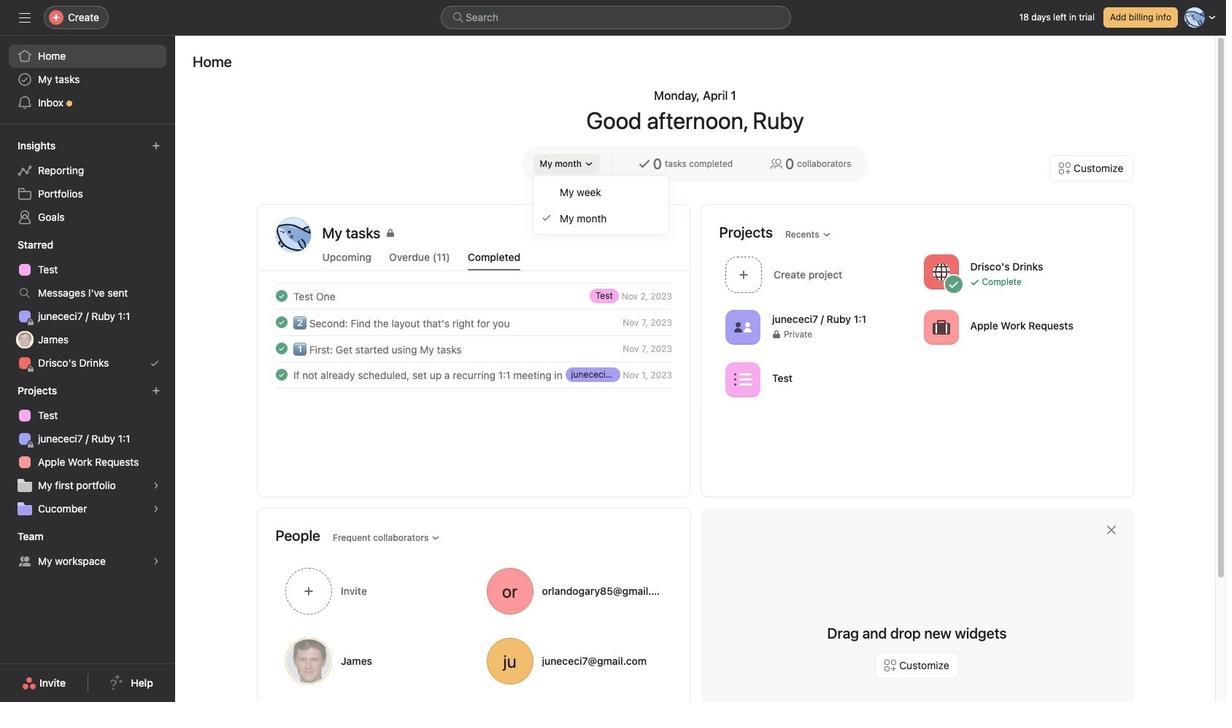 Task type: vqa. For each thing, say whether or not it's contained in the screenshot.
ADD FIELD button
no



Task type: describe. For each thing, give the bounding box(es) containing it.
completed image for the completed "option" for fourth list item from the bottom of the page
[[273, 288, 290, 305]]

see details, my workspace image
[[152, 558, 161, 566]]

1 list item from the top
[[258, 283, 689, 309]]

completed checkbox for second list item from the top of the page
[[273, 314, 290, 331]]

completed checkbox for third list item
[[273, 340, 290, 358]]

view profile image
[[276, 217, 311, 253]]

3 list item from the top
[[258, 336, 689, 362]]

2 list item from the top
[[258, 309, 689, 336]]

4 list item from the top
[[258, 362, 689, 388]]

completed image for the completed "option" for 1st list item from the bottom
[[273, 366, 290, 384]]

completed image for the completed "option" associated with third list item
[[273, 340, 290, 358]]

completed checkbox for 1st list item from the bottom
[[273, 366, 290, 384]]

list image
[[734, 371, 751, 389]]

projects element
[[0, 378, 175, 524]]

hide sidebar image
[[19, 12, 31, 23]]

completed checkbox for fourth list item from the bottom of the page
[[273, 288, 290, 305]]

dismiss image
[[1105, 525, 1117, 536]]



Task type: locate. For each thing, give the bounding box(es) containing it.
insights element
[[0, 133, 175, 232]]

completed image
[[273, 288, 290, 305], [273, 340, 290, 358], [273, 366, 290, 384]]

3 completed image from the top
[[273, 366, 290, 384]]

see details, cucomber image
[[152, 505, 161, 514]]

new insights image
[[152, 142, 161, 150]]

starred element
[[0, 232, 175, 378]]

4 completed checkbox from the top
[[273, 366, 290, 384]]

globe image
[[932, 263, 949, 281]]

3 completed checkbox from the top
[[273, 340, 290, 358]]

1 completed image from the top
[[273, 288, 290, 305]]

2 completed checkbox from the top
[[273, 314, 290, 331]]

2 completed image from the top
[[273, 340, 290, 358]]

1 completed checkbox from the top
[[273, 288, 290, 305]]

global element
[[0, 36, 175, 123]]

see details, my first portfolio image
[[152, 482, 161, 490]]

list box
[[441, 6, 791, 29]]

2 vertical spatial completed image
[[273, 366, 290, 384]]

new project or portfolio image
[[152, 387, 161, 396]]

teams element
[[0, 524, 175, 577]]

Completed checkbox
[[273, 288, 290, 305], [273, 314, 290, 331], [273, 340, 290, 358], [273, 366, 290, 384]]

completed image
[[273, 314, 290, 331]]

1 vertical spatial completed image
[[273, 340, 290, 358]]

list item
[[258, 283, 689, 309], [258, 309, 689, 336], [258, 336, 689, 362], [258, 362, 689, 388]]

briefcase image
[[932, 319, 949, 336]]

0 vertical spatial completed image
[[273, 288, 290, 305]]

people image
[[734, 319, 751, 336]]



